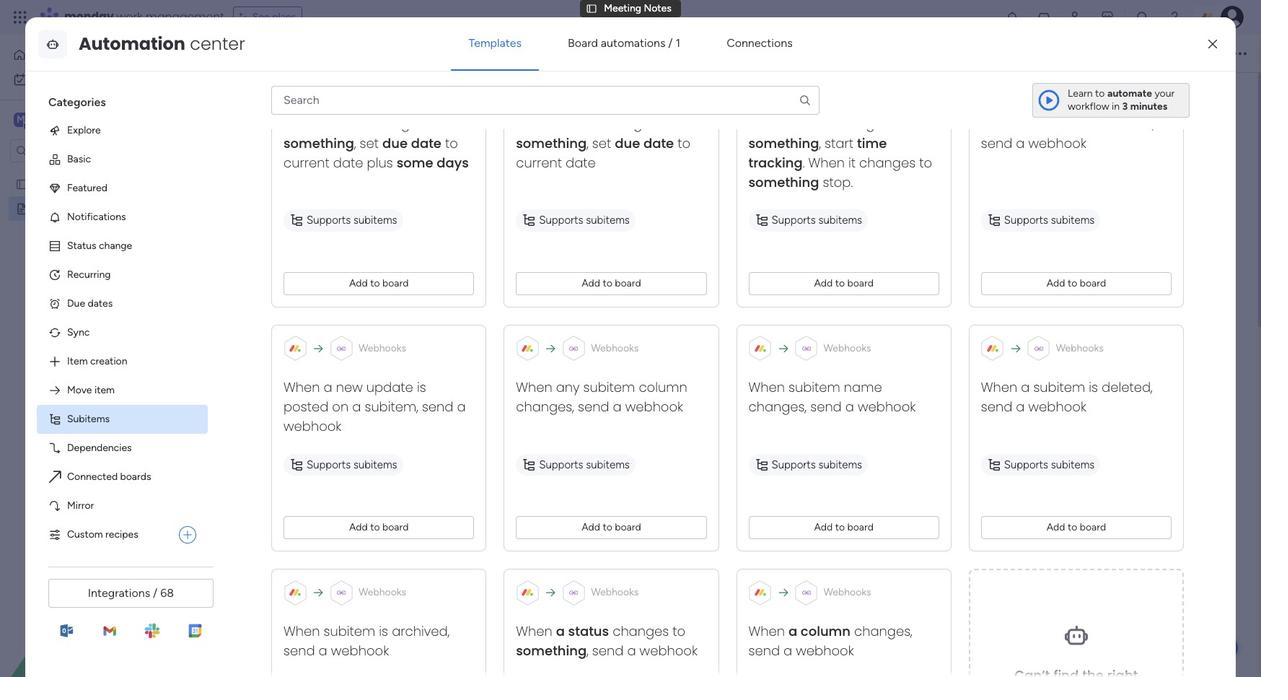 Task type: describe. For each thing, give the bounding box(es) containing it.
1 set from the left
[[360, 134, 379, 152]]

due
[[67, 297, 85, 310]]

meeting notes up date] at the left top
[[445, 236, 600, 263]]

user inside defined the primary goals for the website redesign, including improving user experience, increasing conversion rates, and enhancing brand identity.
[[865, 558, 887, 572]]

when inside when status changes to something , start
[[749, 115, 785, 133]]

something inside the '. when it changes to something stop.'
[[749, 173, 820, 191]]

current
[[533, 450, 573, 463]]

when inside when a status changes to something , send a webhook
[[516, 622, 553, 640]]

webhook inside when any subitem column changes, send a webhook
[[626, 397, 684, 415]]

recipes
[[105, 528, 138, 541]]

discussed the importance of aligning the redesign with the overall business objectives.
[[494, 596, 941, 609]]

plus
[[367, 154, 393, 172]]

move item option
[[37, 376, 208, 405]]

when status changes to something , start
[[749, 115, 906, 152]]

connected boards
[[67, 471, 151, 483]]

the down business
[[835, 617, 852, 631]]

2 image for identified
[[479, 498, 483, 502]]

date inside to current date
[[566, 154, 596, 172]]

is inside when a subitem is deleted, send a webhook
[[1089, 378, 1099, 396]]

data.
[[862, 493, 887, 507]]

measure
[[788, 617, 832, 631]]

review of current website:
[[479, 450, 621, 463]]

search image
[[799, 94, 812, 107]]

public board image
[[15, 177, 29, 191]]

notifications
[[67, 211, 126, 223]]

meeting notes down my first board
[[34, 202, 101, 214]]

status inside when a status changes to something , send a webhook
[[568, 622, 609, 640]]

for down discussion on goals and objectives for the redesign
[[595, 385, 610, 398]]

and up relevance
[[792, 493, 811, 507]]

conversion inside agreed to establish key performance indicators (kpis) to measure the success of the redesign, such as page views, bounce rate, and conversion metrics.
[[661, 633, 717, 647]]

home option
[[9, 43, 175, 66]]

mar 07, 2024, 15:49
[[640, 170, 733, 182]]

defined the primary goals for the website redesign, including improving user experience, increasing conversion rates, and enhancing brand identity.
[[494, 558, 1008, 588]]

to inside when status changes to something , start
[[893, 115, 906, 133]]

date: [insert date]
[[445, 276, 543, 290]]

and down session
[[562, 406, 581, 420]]

start
[[825, 134, 854, 152]]

due dates
[[67, 297, 113, 310]]

2 due from the left
[[615, 134, 640, 152]]

2 vertical spatial on
[[700, 493, 713, 507]]

and up defined
[[511, 536, 531, 550]]

categories heading
[[37, 83, 208, 116]]

defined
[[494, 558, 534, 572]]

add to favorites image
[[645, 135, 659, 149]]

lottie animation element
[[0, 531, 184, 677]]

2 set from the left
[[592, 134, 612, 152]]

board
[[568, 36, 598, 50]]

, inside when status changes to something , start
[[820, 134, 821, 152]]

subitem for when a subitem is created, send a webhook
[[1034, 115, 1086, 133]]

the up concepts
[[680, 363, 697, 377]]

importance
[[569, 596, 628, 609]]

webhook inside when a status changes to something , send a webhook
[[640, 642, 698, 660]]

review for review of current website
[[479, 341, 517, 355]]

monday
[[64, 9, 114, 25]]

when a new update is posted on a subitem, send a webhook
[[284, 378, 466, 435]]

2 horizontal spatial website
[[782, 471, 823, 485]]

some
[[397, 154, 434, 172]]

brainstorming session for new design concepts
[[479, 385, 723, 398]]

update
[[366, 378, 413, 396]]

templates
[[469, 36, 522, 50]]

of down enhancing
[[631, 596, 642, 609]]

workflow
[[1068, 100, 1110, 113]]

to current date
[[516, 134, 691, 172]]

center
[[190, 32, 245, 55]]

to inside when a status changes to something , send a webhook
[[673, 622, 686, 640]]

custom recipes option
[[37, 520, 173, 549]]

subitem,
[[365, 397, 418, 415]]

discussed for discussed the importance of aligning the redesign with the overall business objectives.
[[494, 596, 546, 609]]

help image
[[1168, 10, 1182, 25]]

2 image for discussed the importance of aligning the redesign with the overall business objectives.
[[479, 601, 483, 605]]

changes up to current date plus at the top of page
[[368, 115, 424, 133]]

column inside when any subitem column changes, send a webhook
[[639, 378, 688, 396]]

in
[[1112, 100, 1120, 113]]

dependencies option
[[37, 434, 208, 463]]

brainstorming session:
[[479, 655, 597, 668]]

subitem for when a subitem is deleted, send a webhook
[[1034, 378, 1086, 396]]

my work
[[33, 73, 72, 85]]

experience,
[[890, 558, 949, 572]]

1 vertical spatial column
[[801, 622, 851, 640]]

performance
[[617, 617, 684, 631]]

the up identified areas for improvement based on user feedback and analytics data.
[[722, 471, 739, 485]]

and up improvement
[[621, 471, 640, 485]]

enhancing
[[606, 574, 660, 588]]

meeting inside list box
[[34, 202, 71, 214]]

the down rates,
[[549, 596, 566, 609]]

categories
[[48, 95, 106, 109]]

main
[[33, 113, 59, 126]]

subitems option
[[37, 405, 208, 434]]

0 horizontal spatial goals
[[553, 363, 581, 377]]

webhooks down improving on the right bottom
[[824, 586, 872, 598]]

and inside agreed to establish key performance indicators (kpis) to measure the success of the redesign, such as page views, bounce rate, and conversion metrics.
[[639, 633, 658, 647]]

posted
[[284, 397, 329, 415]]

0 vertical spatial user
[[716, 493, 738, 507]]

send inside when a subitem is deleted, send a webhook
[[981, 397, 1013, 415]]

identified areas for improvement based on user feedback and analytics data.
[[494, 493, 887, 507]]

identified
[[494, 493, 543, 507]]

when inside when a new update is posted on a subitem, send a webhook
[[284, 378, 320, 396]]

is inside when subitem is archived, send a webhook
[[379, 622, 388, 640]]

connections
[[727, 36, 793, 50]]

, inside when a status changes to something , send a webhook
[[587, 642, 589, 660]]

webhooks for archived,
[[359, 586, 406, 598]]

explore
[[67, 124, 101, 136]]

time tracking
[[749, 134, 887, 172]]

discussed the strengths and weaknesses of the current website design.
[[494, 471, 863, 485]]

when a status changes to something , send a webhook
[[516, 622, 698, 660]]

agreed for agreed to conduct a thorough content audit to assess the relevance and quality of existing content.
[[494, 515, 532, 528]]

meeting inside 'meeting notes' field
[[443, 123, 550, 160]]

change
[[99, 240, 132, 252]]

overall
[[801, 596, 834, 609]]

m
[[17, 113, 25, 126]]

2 2024, from the left
[[870, 170, 897, 182]]

website:
[[576, 450, 621, 463]]

the right with
[[781, 596, 798, 609]]

send inside when a subitem is created, send a webhook
[[981, 134, 1013, 152]]

my for my first board
[[34, 178, 48, 190]]

my first board
[[34, 178, 97, 190]]

changes inside when a status changes to something , send a webhook
[[613, 622, 669, 640]]

Search in workspace field
[[30, 143, 121, 159]]

1 horizontal spatial new
[[613, 385, 635, 398]]

of inside agreed to establish key performance indicators (kpis) to measure the success of the redesign, such as page views, bounce rate, and conversion metrics.
[[899, 617, 910, 631]]

sync option
[[37, 318, 208, 347]]

connected
[[67, 471, 118, 483]]

invite members image
[[1069, 10, 1083, 25]]

a inside when subitem name changes, send a webhook
[[846, 397, 855, 415]]

1 horizontal spatial /
[[669, 36, 673, 50]]

subitem inside when subitem name changes, send a webhook
[[789, 378, 841, 396]]

is inside when a subitem is created, send a webhook
[[1089, 115, 1099, 133]]

meeting down 4
[[445, 428, 487, 442]]

2 image for agreed
[[479, 520, 483, 524]]

a inside when subitem is archived, send a webhook
[[319, 642, 327, 660]]

brainstorming for brainstorming session for new design concepts
[[479, 385, 551, 398]]

creator
[[465, 170, 499, 182]]

status up to current date
[[556, 115, 597, 133]]

webhooks for changes,
[[824, 342, 872, 354]]

conversion inside defined the primary goals for the website redesign, including improving user experience, increasing conversion rates, and enhancing brand identity.
[[494, 574, 550, 588]]

webhook inside when subitem is archived, send a webhook
[[331, 642, 389, 660]]

share
[[1187, 47, 1213, 59]]

work for my
[[50, 73, 72, 85]]

first
[[50, 178, 68, 190]]

board automations / 1 button
[[551, 26, 698, 61]]

discussed for discussed the strengths and weaknesses of the current website design.
[[494, 471, 546, 485]]

notes inside field
[[555, 123, 630, 160]]

item
[[95, 384, 115, 396]]

update feed image
[[1037, 10, 1052, 25]]

bulleted list image
[[496, 47, 509, 60]]

meeting notes:
[[445, 428, 525, 442]]

notes down featured
[[74, 202, 101, 214]]

the up brand
[[647, 558, 664, 572]]

custom
[[67, 528, 103, 541]]

lottie animation image
[[0, 531, 184, 677]]

public board image
[[15, 201, 29, 215]]

the up the areas
[[549, 471, 566, 485]]

changes inside when status changes to something , start
[[833, 115, 890, 133]]

1 vertical spatial redesign
[[708, 596, 752, 609]]

mirror option
[[37, 491, 208, 520]]

see
[[252, 11, 270, 23]]

see plans
[[252, 11, 296, 23]]

the down objectives.
[[913, 617, 930, 631]]

redesign, inside agreed to establish key performance indicators (kpis) to measure the success of the redesign, such as page views, bounce rate, and conversion metrics.
[[933, 617, 980, 631]]

attendees: [list of attendees]
[[445, 298, 601, 312]]

1 mar from the left
[[640, 170, 658, 182]]

agreed to establish key performance indicators (kpis) to measure the success of the redesign, such as page views, bounce rate, and conversion metrics.
[[494, 617, 1010, 647]]

notifications option
[[37, 203, 208, 232]]

something inside when a status changes to something , send a webhook
[[516, 642, 587, 660]]

work for monday
[[117, 9, 143, 25]]

send inside when subitem is archived, send a webhook
[[284, 642, 315, 660]]

brainstorming for brainstorming session:
[[479, 655, 551, 668]]

and up brainstorming session for new design concepts
[[584, 363, 603, 377]]

and down data.
[[849, 515, 868, 528]]

Search for a column type search field
[[271, 86, 820, 115]]

notifications image
[[1005, 10, 1020, 25]]

changes up add to favorites image
[[601, 115, 657, 133]]

archived,
[[392, 622, 450, 640]]

see plans button
[[233, 6, 303, 28]]

when inside when subitem name changes, send a webhook
[[749, 378, 785, 396]]

featured option
[[37, 174, 208, 203]]

webhooks for column
[[591, 342, 639, 354]]

business
[[837, 596, 882, 609]]

improving
[[810, 558, 862, 572]]

due dates option
[[37, 289, 208, 318]]

when inside when a subitem is deleted, send a webhook
[[981, 378, 1018, 396]]

my for my work
[[33, 73, 47, 85]]

something inside when status changes to something , start
[[749, 134, 820, 152]]

review of current website
[[479, 341, 614, 355]]

of up identified areas for improvement based on user feedback and analytics data.
[[708, 471, 719, 485]]

1 inside board automations / 1 button
[[676, 36, 681, 50]]

sync
[[67, 326, 90, 338]]

numbered list image
[[521, 47, 534, 60]]

your workflow in
[[1068, 87, 1175, 113]]

strengths
[[569, 471, 618, 485]]

templates button
[[451, 26, 539, 61]]

redesign, inside defined the primary goals for the website redesign, including improving user experience, increasing conversion rates, and enhancing brand identity.
[[710, 558, 758, 572]]

notes:
[[490, 428, 525, 442]]

feedback
[[741, 493, 789, 507]]

changes, inside when any subitem column changes, send a webhook
[[516, 397, 574, 415]]

indicators
[[687, 617, 738, 631]]

quality
[[871, 515, 906, 528]]

select product image
[[13, 10, 27, 25]]

1 .
[[463, 536, 470, 550]]

search everything image
[[1136, 10, 1151, 25]]

for down strengths
[[576, 493, 591, 507]]

explore option
[[37, 116, 208, 145]]

workspace selection element
[[14, 111, 121, 130]]



Task type: locate. For each thing, give the bounding box(es) containing it.
meeting notes inside field
[[443, 123, 630, 160]]

1 2 image from the top
[[479, 498, 483, 502]]

2 horizontal spatial on
[[700, 493, 713, 507]]

1 vertical spatial user
[[865, 558, 887, 572]]

webhooks for update
[[359, 342, 406, 354]]

1 horizontal spatial column
[[801, 622, 851, 640]]

1 left the goals
[[463, 536, 467, 550]]

0 vertical spatial .
[[803, 154, 805, 172]]

work up categories
[[50, 73, 72, 85]]

work up automation
[[117, 9, 143, 25]]

brand
[[663, 574, 693, 588]]

is left deleted,
[[1089, 378, 1099, 396]]

date up some days
[[411, 134, 442, 152]]

webhook inside when a subitem is created, send a webhook
[[1029, 134, 1087, 152]]

0 vertical spatial brainstorming
[[479, 385, 551, 398]]

and up the importance
[[584, 574, 604, 588]]

increasing
[[952, 558, 1005, 572]]

tasks
[[533, 406, 559, 420]]

2 image down the goals
[[479, 563, 483, 567]]

some days
[[397, 154, 469, 172]]

2 image right archived,
[[479, 622, 483, 627]]

1 discussed from the top
[[494, 471, 546, 485]]

current inside to current date
[[516, 154, 562, 172]]

1 2024, from the left
[[678, 170, 705, 182]]

0 vertical spatial redesign
[[700, 363, 744, 377]]

0 horizontal spatial new
[[336, 378, 363, 396]]

when any subitem column changes, send a webhook
[[516, 378, 688, 415]]

discussed up page
[[494, 596, 546, 609]]

my inside option
[[33, 73, 47, 85]]

webhooks for is
[[1057, 342, 1104, 354]]

webhooks up discussion on goals and objectives for the redesign
[[591, 342, 639, 354]]

changes down time
[[860, 154, 916, 172]]

mar down add to favorites image
[[640, 170, 658, 182]]

dynamic values image
[[646, 46, 661, 61]]

0 horizontal spatial user
[[716, 493, 738, 507]]

to
[[1096, 87, 1105, 100], [428, 115, 441, 133], [661, 115, 674, 133], [893, 115, 906, 133], [445, 134, 458, 152], [678, 134, 691, 152], [920, 154, 933, 172], [370, 277, 380, 289], [603, 277, 613, 289], [836, 277, 845, 289], [1068, 277, 1078, 289], [534, 515, 545, 528], [726, 515, 737, 528], [370, 521, 380, 533], [603, 521, 613, 533], [836, 521, 845, 533], [1068, 521, 1078, 533], [534, 617, 545, 631], [774, 617, 785, 631], [673, 622, 686, 640]]

/ left 68
[[153, 586, 158, 600]]

due left add to favorites image
[[615, 134, 640, 152]]

for up design
[[662, 363, 677, 377]]

1 07, from the left
[[661, 170, 675, 182]]

key
[[597, 617, 615, 631]]

basic option
[[37, 145, 208, 174]]

review down notes:
[[479, 450, 517, 463]]

1 vertical spatial /
[[153, 586, 158, 600]]

redesign up concepts
[[700, 363, 744, 377]]

0 horizontal spatial 2024,
[[678, 170, 705, 182]]

subitem inside when any subitem column changes, send a webhook
[[584, 378, 635, 396]]

changes inside the '. when it changes to something stop.'
[[860, 154, 916, 172]]

boards
[[120, 471, 151, 483]]

1 brainstorming from the top
[[479, 385, 551, 398]]

,
[[354, 134, 356, 152], [587, 134, 589, 152], [820, 134, 821, 152], [587, 642, 589, 660]]

1 due from the left
[[383, 134, 408, 152]]

1 right dynamic values "icon"
[[676, 36, 681, 50]]

column down objectives
[[639, 378, 688, 396]]

to inside to current date
[[678, 134, 691, 152]]

of right quality
[[909, 515, 920, 528]]

the up indicators
[[688, 596, 705, 609]]

0 vertical spatial discussed
[[494, 471, 546, 485]]

concepts
[[675, 385, 723, 398]]

send inside when a status changes to something , send a webhook
[[592, 642, 624, 660]]

subitem inside when a subitem is deleted, send a webhook
[[1034, 378, 1086, 396]]

monday work management
[[64, 9, 224, 25]]

date up mar 07, 2024, 15:49
[[644, 134, 674, 152]]

subitems
[[67, 413, 110, 425]]

my down home
[[33, 73, 47, 85]]

meeting up "[insert"
[[445, 236, 531, 263]]

1 vertical spatial discussed
[[494, 596, 546, 609]]

website inside defined the primary goals for the website redesign, including improving user experience, increasing conversion rates, and enhancing brand identity.
[[667, 558, 708, 572]]

0 horizontal spatial on
[[332, 397, 349, 415]]

on up audit
[[700, 493, 713, 507]]

on right posted at the bottom of the page
[[332, 397, 349, 415]]

option
[[0, 171, 184, 174]]

design.
[[826, 471, 863, 485]]

3 2 image from the top
[[479, 563, 483, 567]]

subitem for when any subitem column changes, send a webhook
[[584, 378, 635, 396]]

2 image
[[479, 498, 483, 502], [479, 520, 483, 524], [479, 563, 483, 567]]

attendees:
[[445, 298, 502, 312]]

status
[[324, 115, 364, 133], [556, 115, 597, 133], [789, 115, 830, 133], [568, 622, 609, 640]]

list box
[[0, 169, 184, 415]]

1 horizontal spatial 07,
[[853, 170, 867, 182]]

webhook inside "changes, send a webhook"
[[796, 642, 854, 660]]

webhooks up update on the left bottom of page
[[359, 342, 406, 354]]

user up audit
[[716, 493, 738, 507]]

2 vertical spatial 2 image
[[479, 563, 483, 567]]

date:
[[445, 276, 473, 290]]

of down objectives.
[[899, 617, 910, 631]]

0 vertical spatial 2 image
[[479, 476, 483, 481]]

column down overall
[[801, 622, 851, 640]]

0 vertical spatial redesign,
[[710, 558, 758, 572]]

68
[[160, 586, 174, 600]]

. inside the '. when it changes to something stop.'
[[803, 154, 805, 172]]

0 vertical spatial 1
[[676, 36, 681, 50]]

assigning tasks and responsibilities
[[479, 406, 661, 420]]

and inside defined the primary goals for the website redesign, including improving user experience, increasing conversion rates, and enhancing brand identity.
[[584, 574, 604, 588]]

when status changes to something , set due date up parks
[[516, 115, 674, 152]]

to inside the '. when it changes to something stop.'
[[920, 154, 933, 172]]

0 vertical spatial 2 image
[[479, 498, 483, 502]]

is right update on the left bottom of page
[[417, 378, 426, 396]]

user
[[716, 493, 738, 507], [865, 558, 887, 572]]

improvement
[[594, 493, 663, 507]]

time
[[858, 134, 887, 152]]

for up enhancing
[[629, 558, 644, 572]]

review
[[479, 341, 517, 355], [479, 450, 517, 463]]

2024,
[[678, 170, 705, 182], [870, 170, 897, 182]]

0 horizontal spatial conversion
[[494, 574, 550, 588]]

webhook inside when subitem name changes, send a webhook
[[858, 397, 916, 415]]

goals inside defined the primary goals for the website redesign, including improving user experience, increasing conversion rates, and enhancing brand identity.
[[599, 558, 626, 572]]

automations
[[601, 36, 666, 50]]

subitem inside when a subitem is created, send a webhook
[[1034, 115, 1086, 133]]

dependencies
[[67, 442, 132, 454]]

recurring
[[67, 268, 111, 281]]

item creation option
[[37, 347, 208, 376]]

agreed for agreed to establish key performance indicators (kpis) to measure the success of the redesign, such as page views, bounce rate, and conversion metrics.
[[494, 617, 532, 631]]

1 review from the top
[[479, 341, 517, 355]]

of down notes:
[[519, 450, 530, 463]]

2 image
[[479, 476, 483, 481], [479, 601, 483, 605], [479, 622, 483, 627]]

connected boards option
[[37, 463, 208, 491]]

the right 'assess'
[[777, 515, 794, 528]]

discussed up identified
[[494, 471, 546, 485]]

2 2 image from the top
[[479, 520, 483, 524]]

agreed down identified
[[494, 515, 532, 528]]

when inside when any subitem column changes, send a webhook
[[516, 378, 553, 396]]

2 image left identified
[[479, 498, 483, 502]]

1 vertical spatial brainstorming
[[479, 655, 551, 668]]

when status changes to something , set due date up plus
[[284, 115, 442, 152]]

1 vertical spatial 2 image
[[479, 520, 483, 524]]

a
[[1022, 115, 1030, 133], [1017, 134, 1025, 152], [324, 378, 332, 396], [1022, 378, 1030, 396], [352, 397, 361, 415], [457, 397, 466, 415], [613, 397, 622, 415], [846, 397, 855, 415], [1017, 397, 1025, 415], [594, 515, 600, 528], [556, 622, 565, 640], [789, 622, 798, 640], [319, 642, 327, 660], [628, 642, 636, 660], [784, 642, 793, 660]]

dates
[[88, 297, 113, 310]]

a inside "changes, send a webhook"
[[784, 642, 793, 660]]

a inside when any subitem column changes, send a webhook
[[613, 397, 622, 415]]

0 horizontal spatial set
[[360, 134, 379, 152]]

1 vertical spatial on
[[332, 397, 349, 415]]

1 horizontal spatial user
[[865, 558, 887, 572]]

notes
[[644, 2, 672, 14], [555, 123, 630, 160], [74, 202, 101, 214], [536, 236, 600, 263]]

notes up date] at the left top
[[536, 236, 600, 263]]

agenda:
[[445, 320, 487, 333]]

learn
[[1068, 87, 1093, 100]]

redesign down "identity."
[[708, 596, 752, 609]]

1 vertical spatial conversion
[[661, 633, 717, 647]]

2 when status changes to something , set due date from the left
[[516, 115, 674, 152]]

0 horizontal spatial website
[[574, 341, 614, 355]]

3 minutes
[[1123, 100, 1168, 113]]

webhooks up when a subitem is deleted, send a webhook
[[1057, 342, 1104, 354]]

status down the importance
[[568, 622, 609, 640]]

to current date plus
[[284, 134, 458, 172]]

date
[[411, 134, 442, 152], [644, 134, 674, 152], [333, 154, 363, 172], [566, 154, 596, 172]]

objectives
[[605, 363, 659, 377]]

changes, inside when subitem name changes, send a webhook
[[749, 397, 807, 415]]

send inside when any subitem column changes, send a webhook
[[578, 397, 610, 415]]

1 vertical spatial redesign,
[[933, 617, 980, 631]]

current
[[284, 154, 330, 172], [516, 154, 562, 172], [533, 341, 571, 355], [742, 471, 779, 485]]

to inside to current date plus
[[445, 134, 458, 152]]

workspace image
[[14, 112, 28, 128]]

1 horizontal spatial when status changes to something , set due date
[[516, 115, 674, 152]]

2 image down the goals
[[479, 601, 483, 605]]

. right last
[[803, 154, 805, 172]]

changes
[[368, 115, 424, 133], [601, 115, 657, 133], [833, 115, 890, 133], [860, 154, 916, 172], [613, 622, 669, 640]]

session
[[554, 385, 592, 398]]

1 vertical spatial .
[[467, 536, 470, 550]]

subitem left archived,
[[324, 622, 376, 640]]

1 horizontal spatial redesign,
[[933, 617, 980, 631]]

2 brainstorming from the top
[[479, 655, 551, 668]]

0 vertical spatial /
[[669, 36, 673, 50]]

of up 'discussion'
[[519, 341, 530, 355]]

goals up "any"
[[553, 363, 581, 377]]

relevance
[[797, 515, 846, 528]]

3 2 image from the top
[[479, 622, 483, 627]]

07, left 15:49
[[661, 170, 675, 182]]

status up to current date plus at the top of page
[[324, 115, 364, 133]]

2 image down meeting notes: on the left bottom
[[479, 476, 483, 481]]

any
[[556, 378, 580, 396]]

website up brand
[[667, 558, 708, 572]]

1 horizontal spatial on
[[537, 363, 551, 377]]

conversion down defined
[[494, 574, 550, 588]]

0 vertical spatial conversion
[[494, 574, 550, 588]]

subitem left deleted,
[[1034, 378, 1086, 396]]

bounce
[[571, 633, 610, 647]]

0 vertical spatial goals
[[553, 363, 581, 377]]

1 horizontal spatial work
[[117, 9, 143, 25]]

metrics.
[[720, 633, 761, 647]]

2 2 image from the top
[[479, 601, 483, 605]]

stop.
[[823, 173, 853, 191]]

0 vertical spatial work
[[117, 9, 143, 25]]

is
[[1089, 115, 1099, 133], [417, 378, 426, 396], [1089, 378, 1099, 396], [379, 622, 388, 640]]

2 discussed from the top
[[494, 596, 546, 609]]

add to board
[[349, 277, 409, 289], [582, 277, 641, 289], [814, 277, 874, 289], [1047, 277, 1107, 289], [349, 521, 409, 533], [582, 521, 641, 533], [814, 521, 874, 533], [1047, 521, 1107, 533]]

agreed
[[494, 515, 532, 528], [494, 617, 532, 631]]

integrations / 68
[[88, 586, 174, 600]]

my work option
[[9, 68, 175, 91]]

it
[[849, 154, 856, 172]]

meeting notes
[[604, 2, 672, 14], [443, 123, 630, 160], [34, 202, 101, 214], [445, 236, 600, 263]]

thorough
[[603, 515, 651, 528]]

1 horizontal spatial set
[[592, 134, 612, 152]]

list box containing my first board
[[0, 169, 184, 415]]

item
[[67, 355, 88, 367]]

0 vertical spatial review
[[479, 341, 517, 355]]

0 horizontal spatial work
[[50, 73, 72, 85]]

status change
[[67, 240, 132, 252]]

1 horizontal spatial goals
[[599, 558, 626, 572]]

3
[[1123, 100, 1129, 113]]

meeting
[[604, 2, 642, 14], [443, 123, 550, 160], [34, 202, 71, 214], [445, 236, 531, 263], [445, 428, 487, 442]]

Meeting Notes field
[[440, 123, 634, 161]]

brainstorming down page
[[479, 655, 551, 668]]

including
[[761, 558, 808, 572]]

1 2 image from the top
[[479, 476, 483, 481]]

1 vertical spatial work
[[50, 73, 72, 85]]

rate,
[[613, 633, 636, 647]]

status inside when status changes to something , start
[[789, 115, 830, 133]]

2 image for agreed to establish key performance indicators (kpis) to measure the success of the redesign, such as page views, bounce rate, and conversion metrics.
[[479, 622, 483, 627]]

2 image up the goals
[[479, 520, 483, 524]]

webhook inside when a new update is posted on a subitem, send a webhook
[[284, 417, 342, 435]]

categories list box
[[37, 83, 219, 549]]

content.
[[965, 515, 1009, 528]]

1 horizontal spatial 2024,
[[870, 170, 897, 182]]

0 vertical spatial column
[[639, 378, 688, 396]]

objectives:
[[533, 536, 592, 550]]

changes up time
[[833, 115, 890, 133]]

analytics
[[814, 493, 859, 507]]

1 horizontal spatial website
[[667, 558, 708, 572]]

2 image for defined
[[479, 563, 483, 567]]

meeting up board automations / 1
[[604, 2, 642, 14]]

send inside "changes, send a webhook"
[[749, 642, 780, 660]]

agreed to conduct a thorough content audit to assess the relevance and quality of existing content.
[[494, 515, 1009, 528]]

goals
[[479, 536, 509, 550]]

on down the review of current website
[[537, 363, 551, 377]]

areas
[[546, 493, 574, 507]]

date inside to current date plus
[[333, 154, 363, 172]]

brainstorming down 'discussion'
[[479, 385, 551, 398]]

meeting down first
[[34, 202, 71, 214]]

creation
[[90, 355, 127, 367]]

. when it changes to something stop.
[[749, 154, 933, 191]]

of right '[list'
[[529, 298, 540, 312]]

1 horizontal spatial .
[[803, 154, 805, 172]]

1 horizontal spatial conversion
[[661, 633, 717, 647]]

0 horizontal spatial when status changes to something , set due date
[[284, 115, 442, 152]]

2 review from the top
[[479, 450, 517, 463]]

automate
[[1108, 87, 1153, 100]]

main workspace
[[33, 113, 118, 126]]

2 vertical spatial website
[[667, 558, 708, 572]]

when inside the '. when it changes to something stop.'
[[809, 154, 845, 172]]

website up analytics at the bottom of the page
[[782, 471, 823, 485]]

1 horizontal spatial mar
[[832, 170, 850, 182]]

1 horizontal spatial 1
[[676, 36, 681, 50]]

monday marketplace image
[[1101, 10, 1115, 25]]

review up 'discussion'
[[479, 341, 517, 355]]

2 mar from the left
[[832, 170, 850, 182]]

send
[[981, 134, 1013, 152], [422, 397, 454, 415], [578, 397, 610, 415], [811, 397, 842, 415], [981, 397, 1013, 415], [284, 642, 315, 660], [592, 642, 624, 660], [749, 642, 780, 660]]

mention image
[[623, 46, 638, 60]]

is left archived,
[[379, 622, 388, 640]]

1 vertical spatial review
[[479, 450, 517, 463]]

1 vertical spatial 1
[[463, 536, 467, 550]]

notes up automations
[[644, 2, 672, 14]]

0 vertical spatial my
[[33, 73, 47, 85]]

conversion down indicators
[[661, 633, 717, 647]]

is inside when a new update is posted on a subitem, send a webhook
[[417, 378, 426, 396]]

kendall
[[502, 170, 536, 182]]

2 07, from the left
[[853, 170, 867, 182]]

set up plus
[[360, 134, 379, 152]]

meeting up creator
[[443, 123, 550, 160]]

2 image for discussed the strengths and weaknesses of the current website design.
[[479, 476, 483, 481]]

2 agreed from the top
[[494, 617, 532, 631]]

1 agreed from the top
[[494, 515, 532, 528]]

0 horizontal spatial column
[[639, 378, 688, 396]]

current inside to current date plus
[[284, 154, 330, 172]]

1 vertical spatial 2 image
[[479, 601, 483, 605]]

1 vertical spatial agreed
[[494, 617, 532, 631]]

subitem inside when subitem is archived, send a webhook
[[324, 622, 376, 640]]

0 horizontal spatial changes,
[[516, 397, 574, 415]]

1 horizontal spatial changes,
[[749, 397, 807, 415]]

for inside defined the primary goals for the website redesign, including improving user experience, increasing conversion rates, and enhancing brand identity.
[[629, 558, 644, 572]]

meeting notes up automations
[[604, 2, 672, 14]]

when inside when subitem is archived, send a webhook
[[284, 622, 320, 640]]

kendall parks image
[[1221, 6, 1244, 29]]

agreed inside agreed to establish key performance indicators (kpis) to measure the success of the redesign, such as page views, bounce rate, and conversion metrics.
[[494, 617, 532, 631]]

webhook inside when a subitem is deleted, send a webhook
[[1029, 397, 1087, 415]]

last
[[770, 170, 789, 182]]

0 horizontal spatial mar
[[640, 170, 658, 182]]

add to board button
[[284, 272, 474, 295], [516, 272, 707, 295], [749, 272, 940, 295], [981, 272, 1172, 295], [284, 516, 474, 539], [516, 516, 707, 539], [749, 516, 940, 539], [981, 516, 1172, 539]]

send inside when a new update is posted on a subitem, send a webhook
[[422, 397, 454, 415]]

new left update on the left bottom of page
[[336, 378, 363, 396]]

new inside when a new update is posted on a subitem, send a webhook
[[336, 378, 363, 396]]

review for review of current website:
[[479, 450, 517, 463]]

status
[[67, 240, 96, 252]]

0 vertical spatial agreed
[[494, 515, 532, 528]]

0 vertical spatial website
[[574, 341, 614, 355]]

1 vertical spatial goals
[[599, 558, 626, 572]]

webhooks up key
[[591, 586, 639, 598]]

with
[[755, 596, 778, 609]]

deleted,
[[1102, 378, 1153, 396]]

webhooks up when subitem is archived, send a webhook
[[359, 586, 406, 598]]

2 vertical spatial 2 image
[[479, 622, 483, 627]]

brainstorming
[[479, 385, 551, 398], [479, 655, 551, 668]]

goals up enhancing
[[599, 558, 626, 572]]

1 horizontal spatial due
[[615, 134, 640, 152]]

0 horizontal spatial .
[[467, 536, 470, 550]]

status change option
[[37, 232, 208, 260]]

recurring option
[[37, 260, 208, 289]]

1 vertical spatial website
[[782, 471, 823, 485]]

0 vertical spatial on
[[537, 363, 551, 377]]

v2 ellipsis image
[[1234, 44, 1247, 63]]

something
[[284, 134, 354, 152], [516, 134, 587, 152], [749, 134, 820, 152], [749, 173, 820, 191], [516, 642, 587, 660]]

updated
[[792, 170, 830, 182]]

changes,
[[516, 397, 574, 415], [749, 397, 807, 415], [855, 622, 913, 640]]

set left add to favorites image
[[592, 134, 612, 152]]

0 horizontal spatial redesign,
[[710, 558, 758, 572]]

1 vertical spatial my
[[34, 178, 48, 190]]

mirror
[[67, 499, 94, 512]]

[list
[[504, 298, 527, 312]]

None search field
[[271, 86, 820, 115]]

1 when status changes to something , set due date from the left
[[284, 115, 442, 152]]

redesign, left such
[[933, 617, 980, 631]]

0 horizontal spatial /
[[153, 586, 158, 600]]

on inside when a new update is posted on a subitem, send a webhook
[[332, 397, 349, 415]]

user right improving on the right bottom
[[865, 558, 887, 572]]

design
[[637, 385, 672, 398]]

website up discussion on goals and objectives for the redesign
[[574, 341, 614, 355]]

0 horizontal spatial due
[[383, 134, 408, 152]]

changes, inside "changes, send a webhook"
[[855, 622, 913, 640]]

webhooks up name
[[824, 342, 872, 354]]

my
[[33, 73, 47, 85], [34, 178, 48, 190]]

0 horizontal spatial 1
[[463, 536, 467, 550]]

0 horizontal spatial 07,
[[661, 170, 675, 182]]

send inside when subitem name changes, send a webhook
[[811, 397, 842, 415]]

weaknesses
[[643, 471, 705, 485]]

featured
[[67, 182, 108, 194]]

2 horizontal spatial changes,
[[855, 622, 913, 640]]

the down goals and objectives:
[[537, 558, 554, 572]]

/ right dynamic values "icon"
[[669, 36, 673, 50]]

work inside option
[[50, 73, 72, 85]]

when inside when a subitem is created, send a webhook
[[981, 115, 1018, 133]]

board automations / 1
[[568, 36, 681, 50]]



Task type: vqa. For each thing, say whether or not it's contained in the screenshot.
the top someone
no



